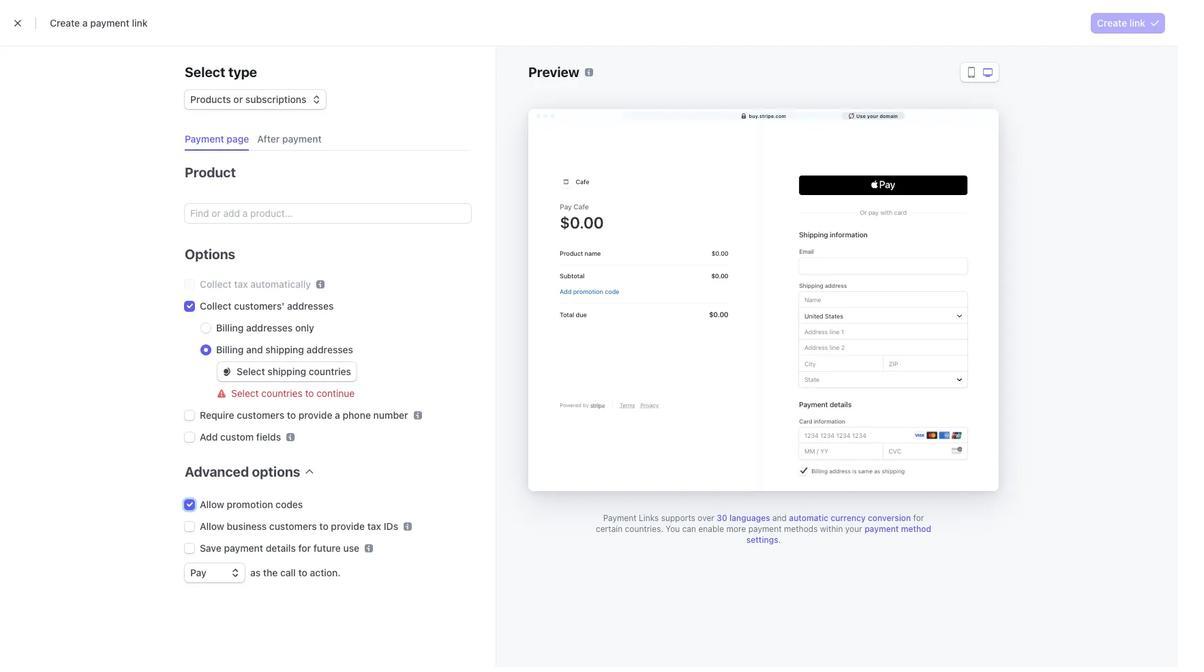 Task type: locate. For each thing, give the bounding box(es) containing it.
automatic currency conversion link
[[789, 513, 911, 523]]

billing
[[216, 322, 244, 334], [216, 344, 244, 355]]

0 horizontal spatial payment
[[185, 133, 224, 145]]

2 link from the left
[[1130, 17, 1146, 29]]

1 vertical spatial countries
[[261, 387, 303, 399]]

your
[[867, 113, 879, 118], [846, 524, 863, 534]]

0 vertical spatial payment
[[185, 133, 224, 145]]

create for create link
[[1097, 17, 1128, 29]]

billing down the customers'
[[216, 322, 244, 334]]

2 allow from the top
[[200, 520, 224, 532]]

for inside "for certain countries. you can enable more payment methods within your"
[[914, 513, 924, 523]]

customers up fields
[[237, 409, 284, 421]]

product
[[185, 164, 236, 180]]

select
[[185, 64, 225, 80], [237, 366, 265, 377], [231, 387, 259, 399]]

1 horizontal spatial payment
[[603, 513, 637, 523]]

collect
[[200, 278, 232, 290], [200, 300, 232, 312]]

your right use
[[867, 113, 879, 118]]

1 vertical spatial billing
[[216, 344, 244, 355]]

future
[[314, 542, 341, 554]]

1 horizontal spatial link
[[1130, 17, 1146, 29]]

phone
[[343, 409, 371, 421]]

billing and shipping addresses
[[216, 344, 353, 355]]

countries down select shipping countries button
[[261, 387, 303, 399]]

allow down advanced at the bottom of page
[[200, 499, 224, 510]]

0 horizontal spatial countries
[[261, 387, 303, 399]]

0 horizontal spatial create
[[50, 17, 80, 29]]

0 vertical spatial countries
[[309, 366, 351, 377]]

2 vertical spatial addresses
[[307, 344, 353, 355]]

0 vertical spatial allow
[[200, 499, 224, 510]]

1 vertical spatial for
[[298, 542, 311, 554]]

collect left the customers'
[[200, 300, 232, 312]]

billing up svg image
[[216, 344, 244, 355]]

2 create from the left
[[1097, 17, 1128, 29]]

supports
[[661, 513, 696, 523]]

0 horizontal spatial tax
[[234, 278, 248, 290]]

over
[[698, 513, 715, 523]]

to
[[305, 387, 314, 399], [287, 409, 296, 421], [319, 520, 329, 532], [298, 567, 307, 578]]

1 allow from the top
[[200, 499, 224, 510]]

svg image
[[223, 368, 231, 376]]

save payment details for future use
[[200, 542, 360, 554]]

1 vertical spatial and
[[773, 513, 787, 523]]

1 horizontal spatial your
[[867, 113, 879, 118]]

tax left ids
[[367, 520, 381, 532]]

30 languages link
[[717, 513, 770, 523]]

0 vertical spatial billing
[[216, 322, 244, 334]]

2 vertical spatial select
[[231, 387, 259, 399]]

create inside button
[[1097, 17, 1128, 29]]

and up the .
[[773, 513, 787, 523]]

provide down the continue
[[299, 409, 332, 421]]

provide
[[299, 409, 332, 421], [331, 520, 365, 532]]

tax up the customers'
[[234, 278, 248, 290]]

select for select type
[[185, 64, 225, 80]]

select inside button
[[237, 366, 265, 377]]

allow for product
[[200, 499, 224, 510]]

number
[[373, 409, 408, 421]]

your inside 'button'
[[867, 113, 879, 118]]

1 vertical spatial payment
[[603, 513, 637, 523]]

.
[[779, 535, 781, 545]]

link
[[132, 17, 148, 29], [1130, 17, 1146, 29]]

add
[[200, 431, 218, 443]]

1 vertical spatial a
[[335, 409, 340, 421]]

for left future
[[298, 542, 311, 554]]

select inside alert
[[231, 387, 259, 399]]

promotion
[[227, 499, 273, 510]]

1 vertical spatial collect
[[200, 300, 232, 312]]

allow for options
[[200, 520, 224, 532]]

select up products
[[185, 64, 225, 80]]

payment links supports over 30 languages and automatic currency conversion
[[603, 513, 911, 523]]

for inside payment page tab panel
[[298, 542, 311, 554]]

addresses down only
[[307, 344, 353, 355]]

1 link from the left
[[132, 17, 148, 29]]

0 horizontal spatial for
[[298, 542, 311, 554]]

for
[[914, 513, 924, 523], [298, 542, 311, 554]]

0 vertical spatial tax
[[234, 278, 248, 290]]

payment inside "button"
[[282, 133, 322, 145]]

collect for collect customers' addresses
[[200, 300, 232, 312]]

collect down options
[[200, 278, 232, 290]]

and down 'billing addresses only'
[[246, 344, 263, 355]]

payment inside tab panel
[[224, 542, 263, 554]]

1 vertical spatial your
[[846, 524, 863, 534]]

enable
[[699, 524, 724, 534]]

addresses down collect customers' addresses
[[246, 322, 293, 334]]

billing for billing addresses only
[[216, 322, 244, 334]]

shipping
[[265, 344, 304, 355], [268, 366, 306, 377]]

1 vertical spatial shipping
[[268, 366, 306, 377]]

payment
[[185, 133, 224, 145], [603, 513, 637, 523]]

1 vertical spatial allow
[[200, 520, 224, 532]]

action.
[[310, 567, 341, 578]]

create
[[50, 17, 80, 29], [1097, 17, 1128, 29]]

allow up save
[[200, 520, 224, 532]]

addresses
[[287, 300, 334, 312], [246, 322, 293, 334], [307, 344, 353, 355]]

1 vertical spatial select
[[237, 366, 265, 377]]

1 horizontal spatial for
[[914, 513, 924, 523]]

2 billing from the top
[[216, 344, 244, 355]]

can
[[682, 524, 696, 534]]

within
[[820, 524, 843, 534]]

1 vertical spatial addresses
[[246, 322, 293, 334]]

countries up the continue
[[309, 366, 351, 377]]

0 horizontal spatial your
[[846, 524, 863, 534]]

addresses up only
[[287, 300, 334, 312]]

a inside tab panel
[[335, 409, 340, 421]]

shipping down billing and shipping addresses
[[268, 366, 306, 377]]

after payment
[[257, 133, 322, 145]]

0 vertical spatial addresses
[[287, 300, 334, 312]]

you
[[666, 524, 680, 534]]

payment for payment links supports over 30 languages and automatic currency conversion
[[603, 513, 637, 523]]

for certain countries. you can enable more payment methods within your
[[596, 513, 924, 534]]

30
[[717, 513, 728, 523]]

payment page button
[[179, 128, 257, 151]]

1 create from the left
[[50, 17, 80, 29]]

conversion
[[868, 513, 911, 523]]

select right svg image
[[237, 366, 265, 377]]

0 vertical spatial for
[[914, 513, 924, 523]]

preview
[[529, 64, 580, 80]]

shipping up select shipping countries button
[[265, 344, 304, 355]]

customers
[[237, 409, 284, 421], [269, 520, 317, 532]]

and inside payment page tab panel
[[246, 344, 263, 355]]

0 vertical spatial customers
[[237, 409, 284, 421]]

shipping inside select shipping countries button
[[268, 366, 306, 377]]

select countries to continue
[[231, 387, 355, 399]]

tax
[[234, 278, 248, 290], [367, 520, 381, 532]]

0 horizontal spatial a
[[82, 17, 88, 29]]

payment up certain
[[603, 513, 637, 523]]

only
[[295, 322, 314, 334]]

payment
[[90, 17, 129, 29], [282, 133, 322, 145], [749, 524, 782, 534], [865, 524, 899, 534], [224, 542, 263, 554]]

for up method
[[914, 513, 924, 523]]

customers down codes
[[269, 520, 317, 532]]

options
[[252, 464, 300, 479]]

allow
[[200, 499, 224, 510], [200, 520, 224, 532]]

ids
[[384, 520, 398, 532]]

select down svg image
[[231, 387, 259, 399]]

customers'
[[234, 300, 285, 312]]

require customers to provide a phone number
[[200, 409, 408, 421]]

1 collect from the top
[[200, 278, 232, 290]]

and
[[246, 344, 263, 355], [773, 513, 787, 523]]

1 horizontal spatial countries
[[309, 366, 351, 377]]

0 horizontal spatial and
[[246, 344, 263, 355]]

1 horizontal spatial create
[[1097, 17, 1128, 29]]

0 horizontal spatial link
[[132, 17, 148, 29]]

Find or add a product… text field
[[185, 204, 471, 223]]

1 billing from the top
[[216, 322, 244, 334]]

1 vertical spatial tax
[[367, 520, 381, 532]]

payment left page
[[185, 133, 224, 145]]

countries
[[309, 366, 351, 377], [261, 387, 303, 399]]

select shipping countries button
[[218, 362, 357, 381]]

allow promotion codes
[[200, 499, 303, 510]]

continue
[[317, 387, 355, 399]]

0 vertical spatial and
[[246, 344, 263, 355]]

details
[[266, 542, 296, 554]]

provide up use
[[331, 520, 365, 532]]

2 collect from the top
[[200, 300, 232, 312]]

0 vertical spatial select
[[185, 64, 225, 80]]

collect customers' addresses
[[200, 300, 334, 312]]

to up the require customers to provide a phone number
[[305, 387, 314, 399]]

your down automatic currency conversion link
[[846, 524, 863, 534]]

0 vertical spatial collect
[[200, 278, 232, 290]]

payment inside button
[[185, 133, 224, 145]]

0 vertical spatial your
[[867, 113, 879, 118]]

1 horizontal spatial a
[[335, 409, 340, 421]]

create a payment link
[[50, 17, 148, 29]]

allow business customers to provide tax ids
[[200, 520, 398, 532]]



Task type: vqa. For each thing, say whether or not it's contained in the screenshot.
"VAT"
no



Task type: describe. For each thing, give the bounding box(es) containing it.
currency
[[831, 513, 866, 523]]

options
[[185, 246, 235, 262]]

settings
[[747, 535, 779, 545]]

0 vertical spatial shipping
[[265, 344, 304, 355]]

your inside "for certain countries. you can enable more payment methods within your"
[[846, 524, 863, 534]]

save
[[200, 542, 222, 554]]

1 vertical spatial provide
[[331, 520, 365, 532]]

advanced
[[185, 464, 249, 479]]

billing addresses only
[[216, 322, 314, 334]]

method
[[901, 524, 932, 534]]

methods
[[784, 524, 818, 534]]

products
[[190, 93, 231, 105]]

payment page
[[185, 133, 249, 145]]

0 vertical spatial a
[[82, 17, 88, 29]]

custom
[[220, 431, 254, 443]]

payment inside the payment method settings
[[865, 524, 899, 534]]

select for select shipping countries
[[237, 366, 265, 377]]

billing for billing and shipping addresses
[[216, 344, 244, 355]]

select type
[[185, 64, 257, 80]]

to down select countries to continue
[[287, 409, 296, 421]]

languages
[[730, 513, 770, 523]]

1 horizontal spatial tax
[[367, 520, 381, 532]]

payment method settings link
[[747, 524, 932, 545]]

page
[[227, 133, 249, 145]]

select for select countries to continue
[[231, 387, 259, 399]]

require
[[200, 409, 234, 421]]

use
[[343, 542, 360, 554]]

1 vertical spatial customers
[[269, 520, 317, 532]]

call
[[280, 567, 296, 578]]

payment link settings tab list
[[179, 128, 471, 151]]

1 horizontal spatial and
[[773, 513, 787, 523]]

create link button
[[1092, 13, 1165, 33]]

select countries to continue alert
[[218, 387, 471, 400]]

use your domain button
[[842, 112, 905, 119]]

as the call to action.
[[250, 567, 341, 578]]

type
[[228, 64, 257, 80]]

certain
[[596, 524, 623, 534]]

use
[[857, 113, 866, 118]]

collect for collect tax automatically
[[200, 278, 232, 290]]

to up future
[[319, 520, 329, 532]]

to inside alert
[[305, 387, 314, 399]]

link inside button
[[1130, 17, 1146, 29]]

collect tax automatically
[[200, 278, 311, 290]]

payment method settings
[[747, 524, 932, 545]]

payment inside "for certain countries. you can enable more payment methods within your"
[[749, 524, 782, 534]]

use your domain
[[857, 113, 898, 118]]

create for create a payment link
[[50, 17, 80, 29]]

0 vertical spatial provide
[[299, 409, 332, 421]]

codes
[[276, 499, 303, 510]]

payment for payment page
[[185, 133, 224, 145]]

add custom fields
[[200, 431, 281, 443]]

after
[[257, 133, 280, 145]]

products or subscriptions
[[190, 93, 307, 105]]

business
[[227, 520, 267, 532]]

buy.stripe.com
[[749, 113, 786, 118]]

as
[[250, 567, 261, 578]]

more
[[727, 524, 746, 534]]

links
[[639, 513, 659, 523]]

or
[[234, 93, 243, 105]]

advanced options button
[[179, 455, 314, 481]]

create link
[[1097, 17, 1146, 29]]

the
[[263, 567, 278, 578]]

fields
[[256, 431, 281, 443]]

to right call
[[298, 567, 307, 578]]

select shipping countries
[[237, 366, 351, 377]]

countries inside button
[[309, 366, 351, 377]]

subscriptions
[[245, 93, 307, 105]]

advanced options
[[185, 464, 300, 479]]

payment page tab panel
[[174, 151, 474, 602]]

automatically
[[251, 278, 311, 290]]

countries.
[[625, 524, 664, 534]]

after payment button
[[252, 128, 330, 151]]

products or subscriptions button
[[185, 87, 326, 109]]

domain
[[880, 113, 898, 118]]

automatic
[[789, 513, 829, 523]]

countries inside alert
[[261, 387, 303, 399]]



